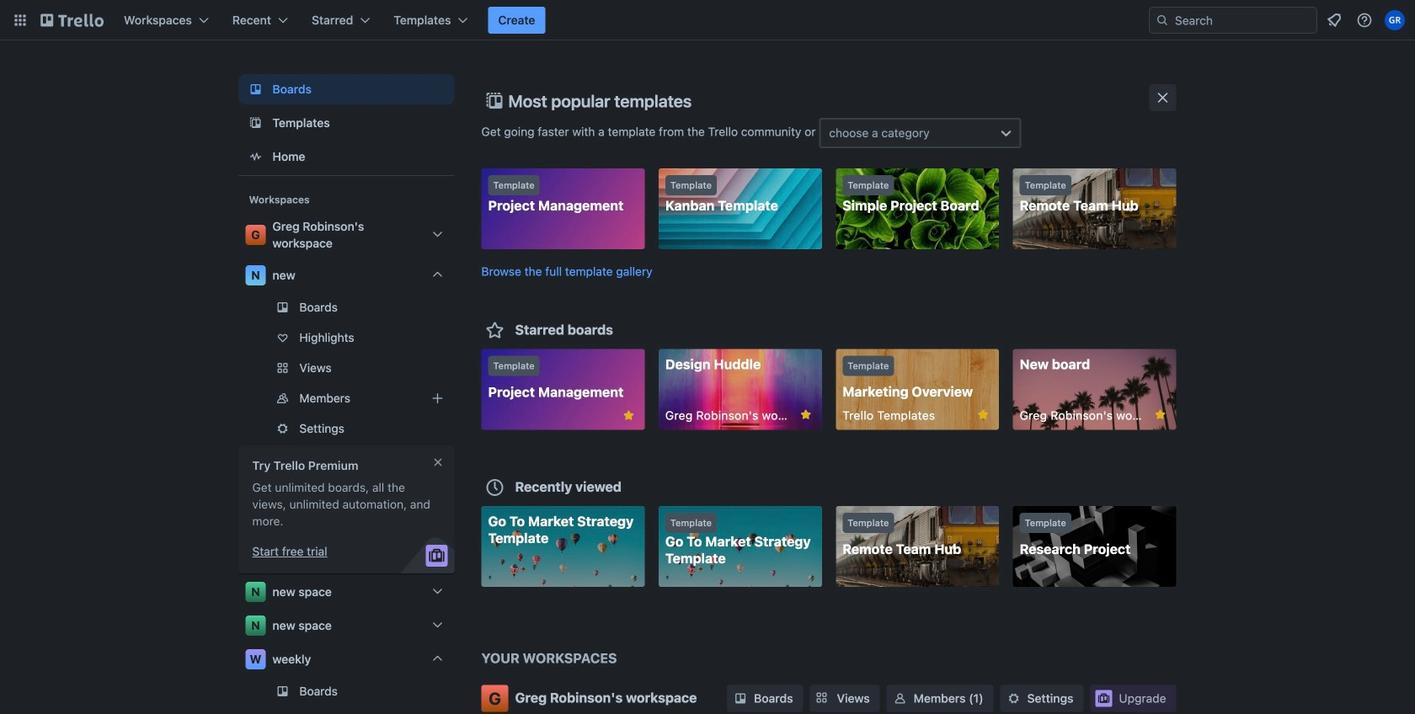 Task type: locate. For each thing, give the bounding box(es) containing it.
click to unstar this board. it will be removed from your starred list. image
[[799, 407, 814, 423], [621, 408, 636, 423]]

0 horizontal spatial click to unstar this board. it will be removed from your starred list. image
[[976, 407, 991, 423]]

1 click to unstar this board. it will be removed from your starred list. image from the left
[[976, 407, 991, 423]]

Search field
[[1149, 7, 1318, 34]]

1 horizontal spatial click to unstar this board. it will be removed from your starred list. image
[[799, 407, 814, 423]]

1 horizontal spatial sm image
[[1006, 690, 1022, 707]]

0 horizontal spatial sm image
[[732, 690, 749, 707]]

sm image
[[732, 690, 749, 707], [1006, 690, 1022, 707]]

1 sm image from the left
[[732, 690, 749, 707]]

2 sm image from the left
[[1006, 690, 1022, 707]]

template board image
[[246, 113, 266, 133]]

back to home image
[[40, 7, 104, 34]]

1 horizontal spatial click to unstar this board. it will be removed from your starred list. image
[[1153, 407, 1168, 423]]

click to unstar this board. it will be removed from your starred list. image
[[976, 407, 991, 423], [1153, 407, 1168, 423]]

add image
[[428, 388, 448, 409]]



Task type: vqa. For each thing, say whether or not it's contained in the screenshot.
the left sm image
yes



Task type: describe. For each thing, give the bounding box(es) containing it.
sm image
[[892, 690, 909, 707]]

0 notifications image
[[1324, 10, 1345, 30]]

greg robinson (gregrobinson96) image
[[1385, 10, 1405, 30]]

open information menu image
[[1356, 12, 1373, 29]]

board image
[[246, 79, 266, 99]]

2 click to unstar this board. it will be removed from your starred list. image from the left
[[1153, 407, 1168, 423]]

primary element
[[0, 0, 1415, 40]]

search image
[[1156, 13, 1169, 27]]

0 horizontal spatial click to unstar this board. it will be removed from your starred list. image
[[621, 408, 636, 423]]

home image
[[246, 147, 266, 167]]



